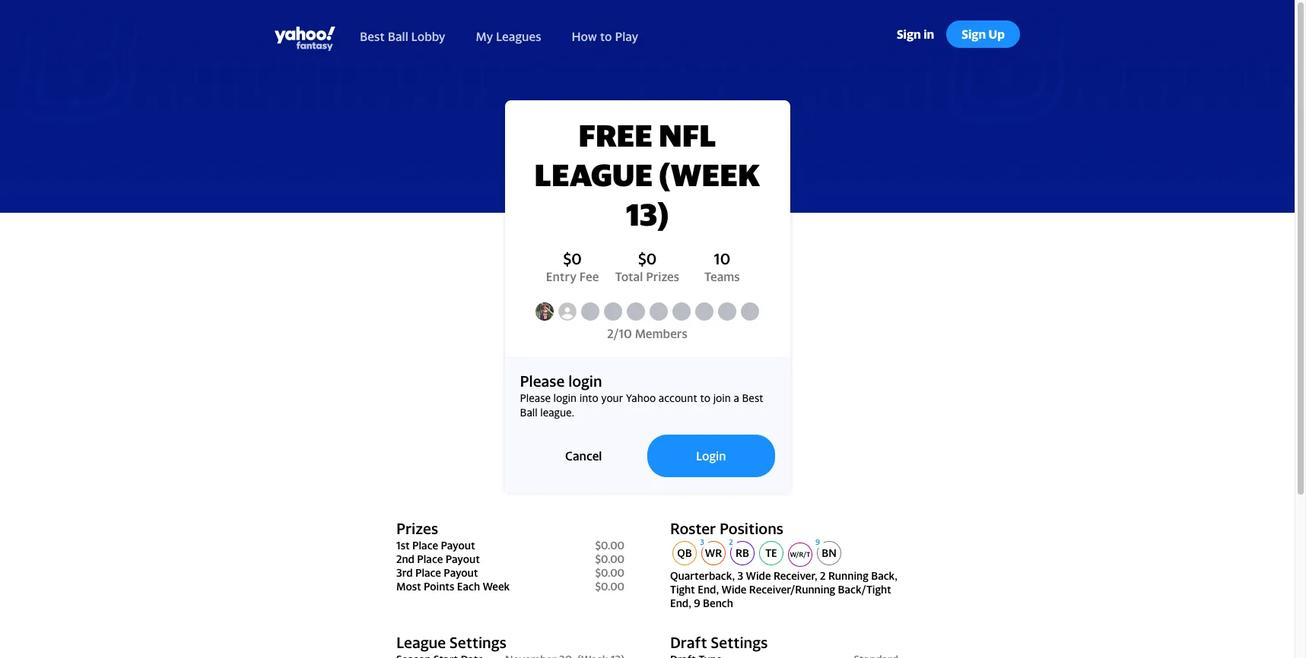 Task type: describe. For each thing, give the bounding box(es) containing it.
running
[[828, 570, 869, 583]]

end inside wide receiver/running back/tight end
[[670, 597, 689, 610]]

free
[[578, 117, 653, 154]]

login button
[[647, 435, 775, 478]]

up
[[989, 27, 1005, 42]]

how to play link
[[556, 24, 654, 49]]

1 please from the top
[[520, 373, 565, 391]]

$0 for $0 total prizes
[[638, 250, 657, 268]]

best inside best ball lobby link
[[360, 29, 385, 44]]

noah tn725 image
[[536, 303, 554, 321]]

rb
[[736, 547, 749, 560]]

most points each week
[[396, 581, 510, 594]]

10
[[714, 250, 730, 268]]

roster
[[670, 520, 716, 538]]

receiver/running
[[749, 583, 835, 596]]

each
[[457, 581, 480, 594]]

0 vertical spatial 3
[[700, 538, 704, 547]]

1 vertical spatial login
[[553, 392, 577, 405]]

login
[[696, 449, 726, 464]]

quarterback
[[670, 570, 732, 583]]

, 9 bench
[[689, 597, 733, 610]]

prizes inside $0 total prizes
[[646, 269, 679, 285]]

1 horizontal spatial 9
[[815, 538, 820, 547]]

sign in
[[897, 27, 934, 42]]

1 vertical spatial 9
[[694, 597, 700, 610]]

ball inside please login please login into your yahoo account to join a best ball league.
[[520, 406, 538, 419]]

settings for league settings
[[450, 635, 506, 652]]

13)
[[626, 196, 669, 233]]

my leagues
[[476, 29, 541, 44]]

league.
[[540, 406, 574, 419]]

best ball lobby
[[360, 29, 445, 44]]

how
[[572, 29, 597, 44]]

how to play
[[572, 29, 638, 44]]

bench
[[703, 597, 733, 610]]

2/10 members
[[607, 326, 687, 341]]

into
[[579, 392, 598, 405]]

1 vertical spatial prizes
[[396, 520, 438, 538]]

join
[[713, 392, 731, 405]]

2nd place payout
[[396, 553, 480, 566]]

2/10
[[607, 326, 632, 341]]

wr
[[705, 547, 722, 560]]

1st place payout
[[396, 539, 475, 552]]

qb
[[677, 547, 692, 560]]

payout for 1st place payout
[[441, 539, 475, 552]]

10 teams
[[704, 250, 740, 285]]

my
[[476, 29, 493, 44]]

0 horizontal spatial 2
[[729, 538, 733, 547]]

receiver
[[774, 570, 815, 583]]

back/tight
[[838, 583, 891, 596]]

sign up
[[962, 27, 1005, 42]]

draft
[[670, 635, 707, 652]]

most
[[396, 581, 421, 594]]

sign in link
[[897, 27, 934, 42]]

yahoo
[[626, 392, 656, 405]]

settings for draft settings
[[711, 635, 768, 652]]

draft settings
[[670, 635, 768, 652]]

week
[[483, 581, 510, 594]]

$0.00 for 2nd place payout
[[595, 553, 625, 566]]

0 vertical spatial ball
[[388, 29, 408, 44]]

total
[[615, 269, 643, 285]]

account
[[659, 392, 697, 405]]

your
[[601, 392, 623, 405]]

place for 3rd
[[415, 567, 441, 580]]

$0.00 for 3rd place payout
[[595, 567, 625, 580]]

please login please login into your yahoo account to join a best ball league.
[[520, 373, 764, 419]]

league inside free nfl league (week 13)
[[534, 157, 653, 193]]



Task type: vqa. For each thing, say whether or not it's contained in the screenshot.
$250 NFL League (Week 13) the 13)
no



Task type: locate. For each thing, give the bounding box(es) containing it.
sign left up
[[962, 27, 986, 42]]

quarterback , 3 wide receiver , 2 running back , tight end ,
[[670, 570, 898, 596]]

wide down te
[[746, 570, 771, 583]]

2 vertical spatial place
[[415, 567, 441, 580]]

1st
[[396, 539, 410, 552]]

place down 2nd place payout
[[415, 567, 441, 580]]

1 horizontal spatial 2
[[820, 570, 826, 583]]

1 horizontal spatial sign
[[962, 27, 986, 42]]

payout
[[441, 539, 475, 552], [446, 553, 480, 566], [444, 567, 478, 580]]

1 vertical spatial payout
[[446, 553, 480, 566]]

0 vertical spatial place
[[412, 539, 438, 552]]

3 inside quarterback , 3 wide receiver , 2 running back , tight end ,
[[737, 570, 743, 583]]

0 horizontal spatial $0
[[563, 250, 582, 268]]

league settings
[[396, 635, 506, 652]]

1 horizontal spatial league
[[534, 157, 653, 193]]

2 vertical spatial payout
[[444, 567, 478, 580]]

$0
[[563, 250, 582, 268], [638, 250, 657, 268]]

0 vertical spatial league
[[534, 157, 653, 193]]

2 settings from the left
[[711, 635, 768, 652]]

members
[[635, 326, 687, 341]]

3rd
[[396, 567, 413, 580]]

ball
[[388, 29, 408, 44], [520, 406, 538, 419]]

1 vertical spatial best
[[742, 392, 764, 405]]

place up 2nd place payout
[[412, 539, 438, 552]]

2 down bn
[[820, 570, 826, 583]]

cancel
[[565, 449, 602, 464]]

sign for sign in
[[897, 27, 921, 42]]

0 vertical spatial prizes
[[646, 269, 679, 285]]

w/r/t
[[790, 551, 810, 559]]

1 horizontal spatial settings
[[711, 635, 768, 652]]

$0 up the total
[[638, 250, 657, 268]]

0 horizontal spatial sign
[[897, 27, 921, 42]]

lobby
[[411, 29, 445, 44]]

1 horizontal spatial to
[[700, 392, 711, 405]]

positions
[[720, 520, 783, 538]]

cancel button
[[520, 435, 647, 478]]

sign left "in"
[[897, 27, 921, 42]]

best right a
[[742, 392, 764, 405]]

1 vertical spatial 2
[[820, 570, 826, 583]]

$0 inside $0 total prizes
[[638, 250, 657, 268]]

tight
[[670, 583, 695, 596]]

please
[[520, 373, 565, 391], [520, 392, 551, 405]]

2 inside quarterback , 3 wide receiver , 2 running back , tight end ,
[[820, 570, 826, 583]]

league down "free"
[[534, 157, 653, 193]]

0 vertical spatial end
[[698, 583, 716, 596]]

a
[[734, 392, 739, 405]]

$0 inside $0 entry fee
[[563, 250, 582, 268]]

roster positions
[[670, 520, 783, 538]]

0 horizontal spatial best
[[360, 29, 385, 44]]

$0 up entry
[[563, 250, 582, 268]]

1 horizontal spatial best
[[742, 392, 764, 405]]

4 $0.00 from the top
[[595, 581, 625, 594]]

0 vertical spatial 2
[[729, 538, 733, 547]]

2 please from the top
[[520, 392, 551, 405]]

teams
[[704, 269, 740, 285]]

settings down bench
[[711, 635, 768, 652]]

sign
[[897, 27, 921, 42], [962, 27, 986, 42]]

1 $0.00 from the top
[[595, 539, 625, 552]]

$0 for $0 entry fee
[[563, 250, 582, 268]]

end inside quarterback , 3 wide receiver , 2 running back , tight end ,
[[698, 583, 716, 596]]

0 vertical spatial to
[[600, 29, 612, 44]]

bn
[[822, 547, 837, 560]]

wide inside wide receiver/running back/tight end
[[721, 583, 747, 596]]

1 vertical spatial please
[[520, 392, 551, 405]]

end up ', 9 bench'
[[698, 583, 716, 596]]

best ball lobby link
[[345, 24, 461, 49]]

prizes right the total
[[646, 269, 679, 285]]

prizes up 1st
[[396, 520, 438, 538]]

0 horizontal spatial prizes
[[396, 520, 438, 538]]

points
[[424, 581, 454, 594]]

sign inside sign up link
[[962, 27, 986, 42]]

2 left rb
[[729, 538, 733, 547]]

place for 2nd
[[417, 553, 443, 566]]

end
[[698, 583, 716, 596], [670, 597, 689, 610]]

2
[[729, 538, 733, 547], [820, 570, 826, 583]]

leagues
[[496, 29, 541, 44]]

3
[[700, 538, 704, 547], [737, 570, 743, 583]]

wide up bench
[[721, 583, 747, 596]]

best
[[360, 29, 385, 44], [742, 392, 764, 405]]

0 vertical spatial 9
[[815, 538, 820, 547]]

settings down each
[[450, 635, 506, 652]]

fee
[[580, 269, 599, 285]]

9
[[815, 538, 820, 547], [694, 597, 700, 610]]

0 vertical spatial best
[[360, 29, 385, 44]]

1 horizontal spatial end
[[698, 583, 716, 596]]

settings
[[450, 635, 506, 652], [711, 635, 768, 652]]

1 $0 from the left
[[563, 250, 582, 268]]

best left lobby
[[360, 29, 385, 44]]

1 horizontal spatial 3
[[737, 570, 743, 583]]

$0.00
[[595, 539, 625, 552], [595, 553, 625, 566], [595, 567, 625, 580], [595, 581, 625, 594]]

sign up link
[[947, 21, 1020, 48]]

2 $0 from the left
[[638, 250, 657, 268]]

place
[[412, 539, 438, 552], [417, 553, 443, 566], [415, 567, 441, 580]]

to left play at left
[[600, 29, 612, 44]]

ball left league.
[[520, 406, 538, 419]]

0 vertical spatial wide
[[746, 570, 771, 583]]

ball left lobby
[[388, 29, 408, 44]]

my leagues link
[[461, 24, 556, 49]]

wide
[[746, 570, 771, 583], [721, 583, 747, 596]]

2nd
[[396, 553, 415, 566]]

nfl
[[659, 117, 716, 154]]

entry
[[546, 269, 577, 285]]

end down tight
[[670, 597, 689, 610]]

1 horizontal spatial ball
[[520, 406, 538, 419]]

(week
[[659, 157, 760, 193]]

$0 total prizes
[[615, 250, 679, 285]]

9 left bn
[[815, 538, 820, 547]]

1 vertical spatial ball
[[520, 406, 538, 419]]

conner 11fro1 image
[[558, 303, 577, 321]]

0 horizontal spatial league
[[396, 635, 446, 652]]

1 settings from the left
[[450, 635, 506, 652]]

3 down rb
[[737, 570, 743, 583]]

payout for 3rd place payout
[[444, 567, 478, 580]]

free nfl league (week 13)
[[534, 117, 760, 233]]

wide receiver/running back/tight end
[[670, 583, 891, 610]]

play
[[615, 29, 638, 44]]

login up league.
[[553, 392, 577, 405]]

prizes
[[646, 269, 679, 285], [396, 520, 438, 538]]

$0 entry fee
[[546, 250, 599, 285]]

2 sign from the left
[[962, 27, 986, 42]]

login
[[568, 373, 602, 391], [553, 392, 577, 405]]

back
[[871, 570, 895, 583]]

$0.00 for 1st place payout
[[595, 539, 625, 552]]

0 horizontal spatial 9
[[694, 597, 700, 610]]

login up into
[[568, 373, 602, 391]]

to inside 'link'
[[600, 29, 612, 44]]

0 horizontal spatial 3
[[700, 538, 704, 547]]

place down 1st place payout
[[417, 553, 443, 566]]

0 vertical spatial login
[[568, 373, 602, 391]]

1 vertical spatial wide
[[721, 583, 747, 596]]

te
[[765, 547, 777, 560]]

9 down tight
[[694, 597, 700, 610]]

sign for sign up
[[962, 27, 986, 42]]

2 $0.00 from the top
[[595, 553, 625, 566]]

3 left wr
[[700, 538, 704, 547]]

to
[[600, 29, 612, 44], [700, 392, 711, 405]]

0 horizontal spatial ball
[[388, 29, 408, 44]]

place for 1st
[[412, 539, 438, 552]]

payout for 2nd place payout
[[446, 553, 480, 566]]

1 sign from the left
[[897, 27, 921, 42]]

0 vertical spatial payout
[[441, 539, 475, 552]]

in
[[924, 27, 934, 42]]

league down most on the left bottom of page
[[396, 635, 446, 652]]

1 vertical spatial end
[[670, 597, 689, 610]]

3rd place payout
[[396, 567, 478, 580]]

1 vertical spatial place
[[417, 553, 443, 566]]

3 $0.00 from the top
[[595, 567, 625, 580]]

1 vertical spatial league
[[396, 635, 446, 652]]

0 horizontal spatial settings
[[450, 635, 506, 652]]

wide inside quarterback , 3 wide receiver , 2 running back , tight end ,
[[746, 570, 771, 583]]

to left the join
[[700, 392, 711, 405]]

1 horizontal spatial $0
[[638, 250, 657, 268]]

$0.00 for most points each week
[[595, 581, 625, 594]]

1 horizontal spatial prizes
[[646, 269, 679, 285]]

,
[[732, 570, 735, 583], [815, 570, 817, 583], [895, 570, 898, 583], [716, 583, 719, 596], [689, 597, 691, 610]]

best inside please login please login into your yahoo account to join a best ball league.
[[742, 392, 764, 405]]

to inside please login please login into your yahoo account to join a best ball league.
[[700, 392, 711, 405]]

0 horizontal spatial to
[[600, 29, 612, 44]]

0 horizontal spatial end
[[670, 597, 689, 610]]

0 vertical spatial please
[[520, 373, 565, 391]]

1 vertical spatial to
[[700, 392, 711, 405]]

league
[[534, 157, 653, 193], [396, 635, 446, 652]]

1 vertical spatial 3
[[737, 570, 743, 583]]



